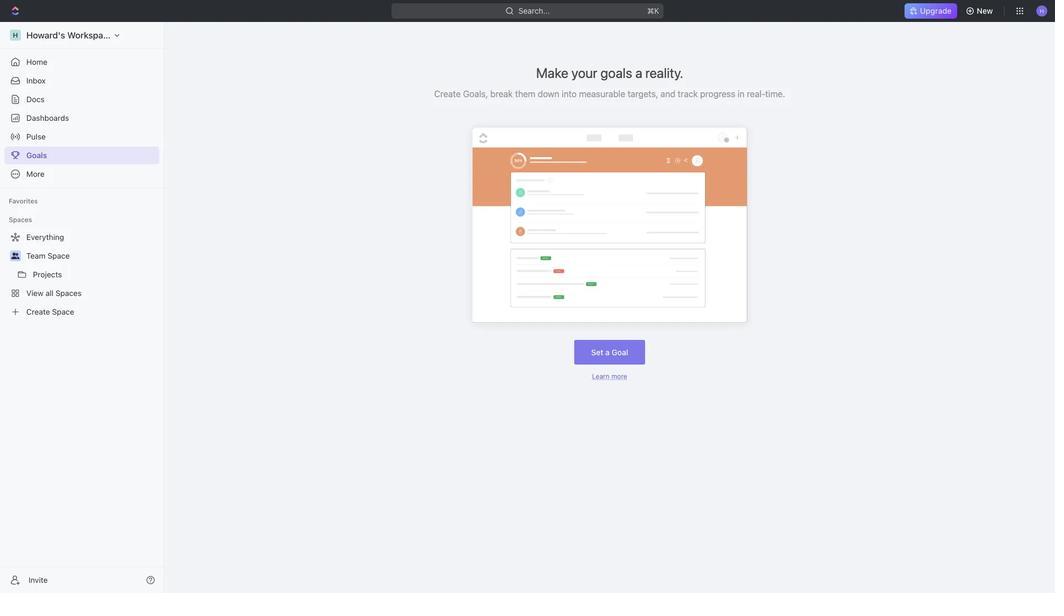 Task type: describe. For each thing, give the bounding box(es) containing it.
home
[[26, 57, 47, 67]]

track
[[678, 89, 698, 99]]

reality.
[[646, 65, 684, 81]]

0 vertical spatial a
[[636, 65, 643, 81]]

upgrade link
[[905, 3, 958, 19]]

h button
[[1034, 2, 1052, 20]]

make
[[537, 65, 569, 81]]

howard's workspace, , element
[[10, 30, 21, 41]]

favorites
[[9, 197, 38, 205]]

1 horizontal spatial spaces
[[56, 289, 82, 298]]

goals link
[[4, 147, 159, 164]]

make your goals a reality.
[[537, 65, 684, 81]]

new
[[978, 6, 994, 15]]

workspace
[[67, 30, 113, 40]]

learn more link
[[593, 373, 628, 381]]

create for create goals, break them down into measurable targets, and track progress in real-time.
[[435, 89, 461, 99]]

pulse link
[[4, 128, 159, 146]]

user group image
[[11, 253, 20, 260]]

dashboards link
[[4, 109, 159, 127]]

more
[[612, 373, 628, 381]]

progress
[[701, 89, 736, 99]]

create goals, break them down into measurable targets, and track progress in real-time.
[[435, 89, 786, 99]]

and
[[661, 89, 676, 99]]

goals
[[26, 151, 47, 160]]

more button
[[4, 166, 159, 183]]

set a goal
[[592, 348, 629, 357]]

down
[[538, 89, 560, 99]]

new button
[[962, 2, 1000, 20]]

in
[[738, 89, 745, 99]]

0 horizontal spatial spaces
[[9, 216, 32, 224]]

create space link
[[4, 304, 157, 321]]

dashboards
[[26, 114, 69, 123]]

tree inside "sidebar" navigation
[[4, 229, 159, 321]]

projects
[[33, 270, 62, 279]]

sidebar navigation
[[0, 22, 167, 594]]

goal
[[612, 348, 629, 357]]

view all spaces
[[26, 289, 82, 298]]



Task type: locate. For each thing, give the bounding box(es) containing it.
create
[[435, 89, 461, 99], [26, 308, 50, 317]]

goals,
[[463, 89, 488, 99]]

1 vertical spatial spaces
[[56, 289, 82, 298]]

inbox
[[26, 76, 46, 85]]

h inside "sidebar" navigation
[[13, 31, 18, 39]]

h inside dropdown button
[[1041, 8, 1045, 14]]

learn
[[593, 373, 610, 381]]

⌘k
[[648, 6, 660, 15]]

1 horizontal spatial h
[[1041, 8, 1045, 14]]

1 vertical spatial a
[[606, 348, 610, 357]]

howard's workspace
[[26, 30, 113, 40]]

goals
[[601, 65, 633, 81]]

spaces
[[9, 216, 32, 224], [56, 289, 82, 298]]

0 vertical spatial space
[[48, 252, 70, 261]]

0 horizontal spatial create
[[26, 308, 50, 317]]

everything link
[[4, 229, 157, 246]]

break
[[491, 89, 513, 99]]

0 vertical spatial create
[[435, 89, 461, 99]]

team space link
[[26, 247, 157, 265]]

space
[[48, 252, 70, 261], [52, 308, 74, 317]]

invite
[[29, 576, 48, 585]]

upgrade
[[921, 6, 952, 15]]

create for create space
[[26, 308, 50, 317]]

targets,
[[628, 89, 659, 99]]

home link
[[4, 53, 159, 71]]

space for create space
[[52, 308, 74, 317]]

spaces down favorites
[[9, 216, 32, 224]]

spaces right all
[[56, 289, 82, 298]]

team
[[26, 252, 46, 261]]

favorites button
[[4, 195, 42, 208]]

search...
[[519, 6, 550, 15]]

0 horizontal spatial a
[[606, 348, 610, 357]]

them
[[515, 89, 536, 99]]

space for team space
[[48, 252, 70, 261]]

into
[[562, 89, 577, 99]]

0 horizontal spatial h
[[13, 31, 18, 39]]

a up targets,
[[636, 65, 643, 81]]

create inside "sidebar" navigation
[[26, 308, 50, 317]]

create left goals,
[[435, 89, 461, 99]]

h
[[1041, 8, 1045, 14], [13, 31, 18, 39]]

a right set
[[606, 348, 610, 357]]

1 horizontal spatial a
[[636, 65, 643, 81]]

0 vertical spatial h
[[1041, 8, 1045, 14]]

space down view all spaces
[[52, 308, 74, 317]]

learn more
[[593, 373, 628, 381]]

space up projects
[[48, 252, 70, 261]]

tree containing everything
[[4, 229, 159, 321]]

1 horizontal spatial create
[[435, 89, 461, 99]]

inbox link
[[4, 72, 159, 90]]

a
[[636, 65, 643, 81], [606, 348, 610, 357]]

everything
[[26, 233, 64, 242]]

docs
[[26, 95, 45, 104]]

time.
[[766, 89, 786, 99]]

create down view
[[26, 308, 50, 317]]

1 vertical spatial create
[[26, 308, 50, 317]]

1 vertical spatial h
[[13, 31, 18, 39]]

1 vertical spatial space
[[52, 308, 74, 317]]

view all spaces link
[[4, 285, 157, 302]]

0 vertical spatial spaces
[[9, 216, 32, 224]]

real-
[[748, 89, 766, 99]]

howard's
[[26, 30, 65, 40]]

set
[[592, 348, 604, 357]]

pulse
[[26, 132, 46, 141]]

create space
[[26, 308, 74, 317]]

projects link
[[33, 266, 157, 284]]

tree
[[4, 229, 159, 321]]

team space
[[26, 252, 70, 261]]

all
[[46, 289, 53, 298]]

docs link
[[4, 91, 159, 108]]

measurable
[[579, 89, 626, 99]]

more
[[26, 170, 45, 179]]

your
[[572, 65, 598, 81]]

view
[[26, 289, 44, 298]]



Task type: vqa. For each thing, say whether or not it's contained in the screenshot.
Add Or Edit Fields button
no



